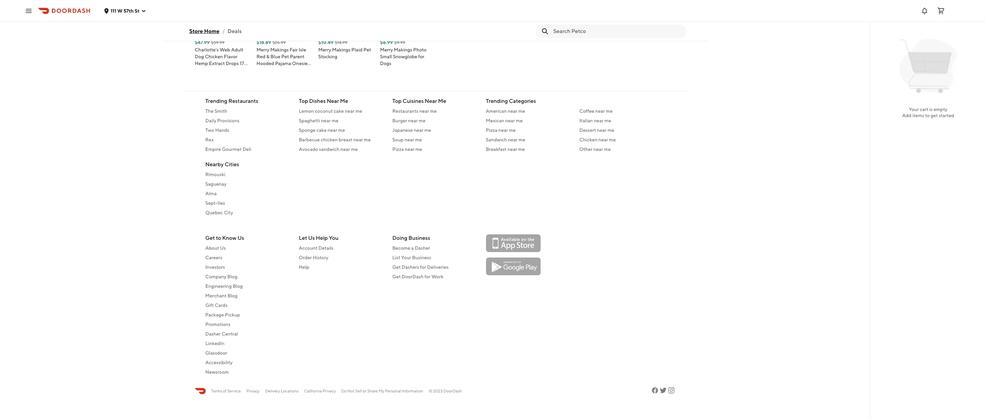 Task type: vqa. For each thing, say whether or not it's contained in the screenshot.
will to the left
no



Task type: locate. For each thing, give the bounding box(es) containing it.
0 horizontal spatial pizza near me link
[[392, 146, 478, 153]]

makings down "$14.99" on the top
[[332, 47, 350, 53]]

1 vertical spatial pet
[[281, 54, 289, 59]]

near up breakfast near me
[[508, 137, 518, 143]]

near for dishes
[[327, 98, 339, 104]]

doordash on twitter image
[[659, 387, 667, 395]]

near down the chicken near me
[[593, 147, 603, 152]]

near down breast
[[340, 147, 350, 152]]

0 horizontal spatial dasher
[[205, 332, 221, 337]]

1 vertical spatial restaurants
[[392, 109, 418, 114]]

1 horizontal spatial to
[[925, 113, 930, 118]]

extract
[[209, 61, 225, 66]]

trending up the smith
[[205, 98, 227, 104]]

burger
[[392, 118, 407, 124]]

2 near from the left
[[425, 98, 437, 104]]

blog inside "link"
[[227, 274, 237, 280]]

add right the /
[[236, 27, 246, 32]]

0 horizontal spatial to
[[216, 235, 221, 242]]

near down 'burger near me'
[[414, 128, 423, 133]]

0 horizontal spatial pizza
[[392, 147, 404, 152]]

near down dessert near me
[[598, 137, 608, 143]]

empire gourmet deli
[[205, 147, 251, 152]]

2 merry from the left
[[318, 47, 331, 53]]

us right let
[[308, 235, 315, 242]]

chicken up extract at the left top of page
[[205, 54, 223, 59]]

blog for engineering blog
[[233, 284, 243, 289]]

your right list
[[401, 255, 411, 261]]

daily provisions link
[[205, 117, 291, 124]]

blog up merchant blog link
[[233, 284, 243, 289]]

merry up stocking
[[318, 47, 331, 53]]

1 vertical spatial doordash
[[443, 389, 462, 394]]

breakfast near me
[[486, 147, 525, 152]]

me right breast
[[364, 137, 371, 143]]

pizza down soup
[[392, 147, 404, 152]]

quebec city
[[205, 210, 233, 216]]

trending categories
[[486, 98, 536, 104]]

top up the 'lemon'
[[299, 98, 308, 104]]

near down american near me
[[505, 118, 515, 124]]

1 vertical spatial blog
[[233, 284, 243, 289]]

us for about us
[[220, 246, 226, 251]]

near for cuisines
[[425, 98, 437, 104]]

0 vertical spatial blog
[[227, 274, 237, 280]]

1 vertical spatial pizza
[[392, 147, 404, 152]]

near right breast
[[353, 137, 363, 143]]

0 vertical spatial for
[[418, 54, 424, 59]]

the smith
[[205, 109, 227, 114]]

1 vertical spatial business
[[412, 255, 431, 261]]

0 horizontal spatial pet
[[281, 54, 289, 59]]

newsroom
[[205, 370, 229, 375]]

merry up red
[[257, 47, 269, 53]]

1 horizontal spatial help
[[316, 235, 328, 242]]

1 vertical spatial add
[[902, 113, 912, 118]]

1 horizontal spatial pizza
[[486, 128, 497, 133]]

0 vertical spatial pet
[[363, 47, 371, 53]]

pizza near me for right pizza near me link
[[486, 128, 516, 133]]

add
[[236, 27, 246, 32], [902, 113, 912, 118]]

1 merry from the left
[[257, 47, 269, 53]]

near up restaurants near me link
[[425, 98, 437, 104]]

dessert near me link
[[579, 127, 665, 134]]

1 horizontal spatial privacy
[[323, 389, 336, 394]]

1 horizontal spatial cake
[[334, 109, 344, 114]]

1 horizontal spatial trending
[[486, 98, 508, 104]]

0 horizontal spatial pizza near me
[[392, 147, 422, 152]]

me for top dishes near me
[[340, 98, 348, 104]]

let
[[299, 235, 307, 242]]

me up spaghetti near me link
[[355, 109, 362, 114]]

0 vertical spatial your
[[909, 107, 919, 112]]

©
[[429, 389, 432, 394]]

pizza near me link
[[486, 127, 571, 134], [392, 146, 478, 153]]

$10.49 $14.99 merry makings plaid pet stocking
[[318, 40, 371, 59]]

near down sandwich near me
[[508, 147, 517, 152]]

a
[[411, 246, 414, 251]]

business up get dashers for deliveries
[[412, 255, 431, 261]]

1 horizontal spatial your
[[909, 107, 919, 112]]

avocado
[[299, 147, 318, 152]]

us down get to know us at the left bottom
[[220, 246, 226, 251]]

pet inside $18.89 $26.99 merry makings fair isle red & blue pet parent hooded pajama onesie (small/medium)
[[281, 54, 289, 59]]

pizza near me down soup near me at the left top of page
[[392, 147, 422, 152]]

get
[[931, 113, 938, 118]]

promotions
[[205, 322, 230, 328]]

0 horizontal spatial merry
[[257, 47, 269, 53]]

0 vertical spatial doordash
[[402, 274, 424, 280]]

1 vertical spatial cake
[[316, 128, 327, 133]]

near down coconut
[[321, 118, 331, 124]]

2 trending from the left
[[486, 98, 508, 104]]

1 vertical spatial get
[[392, 265, 401, 270]]

1 trending from the left
[[205, 98, 227, 104]]

american
[[486, 109, 507, 114]]

barbecue chicken breast near me link
[[299, 137, 384, 143]]

0 horizontal spatial me
[[340, 98, 348, 104]]

merry up small
[[380, 47, 393, 53]]

blog
[[227, 274, 237, 280], [233, 284, 243, 289], [227, 294, 238, 299]]

0 vertical spatial pizza near me link
[[486, 127, 571, 134]]

pizza near me link up sandwich near me link
[[486, 127, 571, 134]]

2 top from the left
[[392, 98, 402, 104]]

about us link
[[205, 245, 291, 252]]

1 horizontal spatial me
[[438, 98, 446, 104]]

st
[[135, 8, 139, 13]]

two
[[205, 128, 214, 133]]

doordash on facebook image
[[651, 387, 659, 395]]

blog up engineering blog
[[227, 274, 237, 280]]

dasher right a
[[415, 246, 430, 251]]

makings
[[270, 47, 289, 53], [332, 47, 350, 53], [394, 47, 412, 53]]

top left cuisines
[[392, 98, 402, 104]]

near up italian near me
[[595, 109, 605, 114]]

for up 'get doordash for work'
[[420, 265, 426, 270]]

1 vertical spatial your
[[401, 255, 411, 261]]

2 me from the left
[[438, 98, 446, 104]]

0 horizontal spatial privacy
[[246, 389, 260, 394]]

let us help you
[[299, 235, 338, 242]]

deals up $47.99 on the top of page
[[189, 25, 216, 38]]

near down japanese near me
[[405, 137, 414, 143]]

for for dashers
[[420, 265, 426, 270]]

1 horizontal spatial dasher
[[415, 246, 430, 251]]

blue
[[270, 54, 280, 59]]

privacy inside california privacy link
[[323, 389, 336, 394]]

0 vertical spatial pizza near me
[[486, 128, 516, 133]]

cake down 'spaghetti near me'
[[316, 128, 327, 133]]

near for american near me link
[[508, 109, 517, 114]]

near for the burger near me link
[[408, 118, 418, 124]]

to up about us
[[216, 235, 221, 242]]

sept-iles
[[205, 201, 225, 206]]

get for get to know us
[[205, 235, 215, 242]]

© 2023 doordash
[[429, 389, 462, 394]]

2 privacy from the left
[[323, 389, 336, 394]]

0 horizontal spatial chicken
[[205, 54, 223, 59]]

near for breakfast near me link at the top of the page
[[508, 147, 517, 152]]

for inside $6.99 $9.99 merry makings photo small snowglobe for dogs
[[418, 54, 424, 59]]

items
[[912, 113, 924, 118]]

near down soup near me at the left top of page
[[405, 147, 414, 152]]

makings inside $6.99 $9.99 merry makings photo small snowglobe for dogs
[[394, 47, 412, 53]]

1 horizontal spatial top
[[392, 98, 402, 104]]

delivery locations link
[[265, 389, 299, 395]]

account details
[[299, 246, 334, 251]]

dogs
[[380, 61, 391, 66]]

0 horizontal spatial your
[[401, 255, 411, 261]]

near for soup near me link
[[405, 137, 414, 143]]

mexican near me
[[486, 118, 523, 124]]

2 vertical spatial for
[[425, 274, 431, 280]]

pet right "plaid"
[[363, 47, 371, 53]]

get for get dashers for deliveries
[[392, 265, 401, 270]]

0 horizontal spatial near
[[327, 98, 339, 104]]

help
[[316, 235, 328, 242], [299, 265, 309, 270]]

about us
[[205, 246, 226, 251]]

2 horizontal spatial merry
[[380, 47, 393, 53]]

package
[[205, 313, 224, 318]]

plaid
[[351, 47, 362, 53]]

cart
[[920, 107, 928, 112]]

pizza for the leftmost pizza near me link
[[392, 147, 404, 152]]

me up italian near me link
[[606, 109, 613, 114]]

daily
[[205, 118, 216, 124]]

your up the items
[[909, 107, 919, 112]]

engineering blog
[[205, 284, 243, 289]]

makings inside $10.49 $14.99 merry makings plaid pet stocking
[[332, 47, 350, 53]]

for for doordash
[[425, 274, 431, 280]]

near for right pizza near me link
[[498, 128, 508, 133]]

Search Petco search field
[[553, 28, 681, 35]]

coffee
[[579, 109, 594, 114]]

rex
[[205, 137, 214, 143]]

me up the burger near me link
[[430, 109, 437, 114]]

me
[[355, 109, 362, 114], [430, 109, 437, 114], [518, 109, 525, 114], [606, 109, 613, 114], [332, 118, 338, 124], [419, 118, 426, 124], [516, 118, 523, 124], [604, 118, 611, 124], [338, 128, 345, 133], [424, 128, 431, 133], [509, 128, 516, 133], [608, 128, 614, 133], [364, 137, 371, 143], [415, 137, 422, 143], [519, 137, 525, 143], [609, 137, 616, 143], [351, 147, 358, 152], [415, 147, 422, 152], [518, 147, 525, 152], [604, 147, 611, 152]]

pizza near me
[[486, 128, 516, 133], [392, 147, 422, 152]]

business up a
[[408, 235, 430, 242]]

pizza near me link down soup near me link
[[392, 146, 478, 153]]

the smith link
[[205, 108, 291, 115]]

me up the barbecue chicken breast near me link
[[338, 128, 345, 133]]

merry inside $6.99 $9.99 merry makings photo small snowglobe for dogs
[[380, 47, 393, 53]]

doing business
[[392, 235, 430, 242]]

near for mexican near me link
[[505, 118, 515, 124]]

1 top from the left
[[299, 98, 308, 104]]

1 vertical spatial for
[[420, 265, 426, 270]]

0 vertical spatial restaurants
[[228, 98, 258, 104]]

for left work
[[425, 274, 431, 280]]

engineering
[[205, 284, 232, 289]]

trending restaurants
[[205, 98, 258, 104]]

near up barbecue chicken breast near me at left
[[328, 128, 337, 133]]

pizza for right pizza near me link
[[486, 128, 497, 133]]

near for spaghetti near me link
[[321, 118, 331, 124]]

top
[[299, 98, 308, 104], [392, 98, 402, 104]]

chicken down the dessert
[[579, 137, 598, 143]]

1 vertical spatial help
[[299, 265, 309, 270]]

makings inside $18.89 $26.99 merry makings fair isle red & blue pet parent hooded pajama onesie (small/medium)
[[270, 47, 289, 53]]

stocking
[[318, 54, 337, 59]]

business
[[408, 235, 430, 242], [412, 255, 431, 261]]

privacy left do
[[323, 389, 336, 394]]

makings for $10.49
[[332, 47, 350, 53]]

coconut
[[315, 109, 333, 114]]

for down the 'photo'
[[418, 54, 424, 59]]

pizza down mexican
[[486, 128, 497, 133]]

gourmet
[[222, 147, 242, 152]]

privacy link
[[246, 389, 260, 395]]

know
[[222, 235, 236, 242]]

glassdoor link
[[205, 350, 291, 357]]

1 privacy from the left
[[246, 389, 260, 394]]

me down the chicken near me
[[604, 147, 611, 152]]

makings for $18.89
[[270, 47, 289, 53]]

service
[[227, 389, 241, 394]]

0 horizontal spatial makings
[[270, 47, 289, 53]]

us right "know"
[[238, 235, 244, 242]]

chicken inside $47.99 $59.99 charlotte's web adult dog chicken flavor hemp extract drops 17 mg (1 oz)
[[205, 54, 223, 59]]

add inside your cart is empty add items to get started
[[902, 113, 912, 118]]

american near me
[[486, 109, 525, 114]]

me up sandwich near me
[[509, 128, 516, 133]]

1 vertical spatial pizza near me
[[392, 147, 422, 152]]

doordash right 2023 on the bottom
[[443, 389, 462, 394]]

pet up pajama
[[281, 54, 289, 59]]

coffee near me link
[[579, 108, 665, 115]]

near down mexican near me
[[498, 128, 508, 133]]

me up lemon coconut cake near me link
[[340, 98, 348, 104]]

me up restaurants near me link
[[438, 98, 446, 104]]

1 horizontal spatial chicken
[[579, 137, 598, 143]]

1 horizontal spatial pet
[[363, 47, 371, 53]]

get dashers for deliveries link
[[392, 264, 478, 271]]

gift
[[205, 303, 214, 309]]

3 merry from the left
[[380, 47, 393, 53]]

merchant blog link
[[205, 293, 291, 300]]

soup near me link
[[392, 137, 478, 143]]

restaurants up 'burger near me'
[[392, 109, 418, 114]]

111
[[111, 8, 116, 13]]

dog
[[195, 54, 204, 59]]

near up the chicken near me
[[597, 128, 607, 133]]

help up details
[[316, 235, 328, 242]]

1 horizontal spatial add
[[902, 113, 912, 118]]

blog down engineering blog
[[227, 294, 238, 299]]

2 horizontal spatial makings
[[394, 47, 412, 53]]

makings up snowglobe
[[394, 47, 412, 53]]

merry makings photo small snowglobe for dogs image
[[380, 0, 436, 36]]

me down soup near me at the left top of page
[[415, 147, 422, 152]]

1 horizontal spatial us
[[238, 235, 244, 242]]

0 vertical spatial chicken
[[205, 54, 223, 59]]

doordash down dashers
[[402, 274, 424, 280]]

2 vertical spatial get
[[392, 274, 401, 280]]

pizza near me for the leftmost pizza near me link
[[392, 147, 422, 152]]

merry inside $10.49 $14.99 merry makings plaid pet stocking
[[318, 47, 331, 53]]

1 horizontal spatial near
[[425, 98, 437, 104]]

1 horizontal spatial merry
[[318, 47, 331, 53]]

about
[[205, 246, 219, 251]]

0 horizontal spatial us
[[220, 246, 226, 251]]

not
[[348, 389, 355, 394]]

near down top cuisines near me
[[419, 109, 429, 114]]

near up japanese near me
[[408, 118, 418, 124]]

1 vertical spatial chicken
[[579, 137, 598, 143]]

account details link
[[299, 245, 384, 252]]

restaurants near me link
[[392, 108, 478, 115]]

1 near from the left
[[327, 98, 339, 104]]

dasher
[[415, 246, 430, 251], [205, 332, 221, 337]]

1 makings from the left
[[270, 47, 289, 53]]

0 horizontal spatial cake
[[316, 128, 327, 133]]

1 horizontal spatial pizza near me
[[486, 128, 516, 133]]

me up breakfast near me link at the top of the page
[[519, 137, 525, 143]]

0 vertical spatial to
[[925, 113, 930, 118]]

makings down $26.99 on the top left
[[270, 47, 289, 53]]

1 vertical spatial to
[[216, 235, 221, 242]]

soup
[[392, 137, 404, 143]]

pizza near me down mexican near me
[[486, 128, 516, 133]]

get to know us
[[205, 235, 244, 242]]

1 vertical spatial pizza near me link
[[392, 146, 478, 153]]

0 vertical spatial get
[[205, 235, 215, 242]]

near
[[327, 98, 339, 104], [425, 98, 437, 104]]

2 horizontal spatial us
[[308, 235, 315, 242]]

breakfast near me link
[[486, 146, 571, 153]]

0 vertical spatial add
[[236, 27, 246, 32]]

1 horizontal spatial pizza near me link
[[486, 127, 571, 134]]

dasher up linkedin
[[205, 332, 221, 337]]

terms of service
[[211, 389, 241, 394]]

near down trending categories
[[508, 109, 517, 114]]

merry for red
[[257, 47, 269, 53]]

1 me from the left
[[340, 98, 348, 104]]

near up dessert near me
[[594, 118, 604, 124]]

sandwich
[[486, 137, 507, 143]]

cake up spaghetti near me link
[[334, 109, 344, 114]]

2 vertical spatial blog
[[227, 294, 238, 299]]

merry makings plaid pet stocking image
[[318, 0, 375, 36]]

0 vertical spatial pizza
[[486, 128, 497, 133]]

me for top cuisines near me
[[438, 98, 446, 104]]

top for top dishes near me
[[299, 98, 308, 104]]

add left the items
[[902, 113, 912, 118]]

me down categories on the right of page
[[518, 109, 525, 114]]

near
[[345, 109, 355, 114], [419, 109, 429, 114], [508, 109, 517, 114], [595, 109, 605, 114], [321, 118, 331, 124], [408, 118, 418, 124], [505, 118, 515, 124], [594, 118, 604, 124], [328, 128, 337, 133], [414, 128, 423, 133], [498, 128, 508, 133], [597, 128, 607, 133], [353, 137, 363, 143], [405, 137, 414, 143], [508, 137, 518, 143], [598, 137, 608, 143], [340, 147, 350, 152], [405, 147, 414, 152], [508, 147, 517, 152], [593, 147, 603, 152]]

0 horizontal spatial add
[[236, 27, 246, 32]]

near up lemon coconut cake near me
[[327, 98, 339, 104]]

pizza
[[486, 128, 497, 133], [392, 147, 404, 152]]

1 vertical spatial dasher
[[205, 332, 221, 337]]

package pickup link
[[205, 312, 291, 319]]

privacy right the service
[[246, 389, 260, 394]]

doing
[[392, 235, 407, 242]]

2 makings from the left
[[332, 47, 350, 53]]

company blog
[[205, 274, 237, 280]]

1 horizontal spatial makings
[[332, 47, 350, 53]]

merry inside $18.89 $26.99 merry makings fair isle red & blue pet parent hooded pajama onesie (small/medium)
[[257, 47, 269, 53]]

restaurants up the smith link
[[228, 98, 258, 104]]

to left get
[[925, 113, 930, 118]]

0 horizontal spatial top
[[299, 98, 308, 104]]

trending up american at the top
[[486, 98, 508, 104]]

0 horizontal spatial trending
[[205, 98, 227, 104]]

deals right the /
[[228, 28, 242, 34]]

3 makings from the left
[[394, 47, 412, 53]]

1 horizontal spatial doordash
[[443, 389, 462, 394]]

near for coffee near me link on the top right
[[595, 109, 605, 114]]

1 horizontal spatial deals
[[228, 28, 242, 34]]

dessert near me
[[579, 128, 614, 133]]

your inside your cart is empty add items to get started
[[909, 107, 919, 112]]

help down order
[[299, 265, 309, 270]]

provisions
[[217, 118, 239, 124]]

smith
[[214, 109, 227, 114]]

gift cards
[[205, 303, 228, 309]]



Task type: describe. For each thing, give the bounding box(es) containing it.
linkedin
[[205, 341, 224, 347]]

sponge
[[299, 128, 316, 133]]

me up dessert near me
[[604, 118, 611, 124]]

lemon
[[299, 109, 314, 114]]

mexican near me link
[[486, 117, 571, 124]]

quebec
[[205, 210, 223, 216]]

sept-iles link
[[205, 200, 291, 207]]

0 vertical spatial help
[[316, 235, 328, 242]]

(small/medium)
[[257, 68, 292, 73]]

do not sell or share my personal information link
[[341, 389, 423, 395]]

mg
[[195, 68, 202, 73]]

trending for trending restaurants
[[205, 98, 227, 104]]

onesie
[[292, 61, 308, 66]]

dashers
[[402, 265, 419, 270]]

near for other near me link
[[593, 147, 603, 152]]

japanese near me
[[392, 128, 431, 133]]

other near me
[[579, 147, 611, 152]]

0 horizontal spatial doordash
[[402, 274, 424, 280]]

empty retail cart image
[[896, 34, 960, 98]]

near for japanese near me 'link'
[[414, 128, 423, 133]]

mexican
[[486, 118, 504, 124]]

avocado sandwich near me link
[[299, 146, 384, 153]]

become
[[392, 246, 410, 251]]

$6.99 $9.99 merry makings photo small snowglobe for dogs
[[380, 40, 426, 66]]

trending for trending categories
[[486, 98, 508, 104]]

california privacy
[[304, 389, 336, 394]]

1 horizontal spatial restaurants
[[392, 109, 418, 114]]

us for let us help you
[[308, 235, 315, 242]]

me down breast
[[351, 147, 358, 152]]

makings for $6.99
[[394, 47, 412, 53]]

me down lemon coconut cake near me
[[332, 118, 338, 124]]

(1
[[203, 68, 206, 73]]

near for the leftmost pizza near me link
[[405, 147, 414, 152]]

me down sandwich near me link
[[518, 147, 525, 152]]

american near me link
[[486, 108, 571, 115]]

quebec city link
[[205, 210, 291, 216]]

get for get doordash for work
[[392, 274, 401, 280]]

order history
[[299, 255, 328, 261]]

blog for company blog
[[227, 274, 237, 280]]

information
[[402, 389, 423, 394]]

blog for merchant blog
[[227, 294, 238, 299]]

near up spaghetti near me link
[[345, 109, 355, 114]]

0 vertical spatial cake
[[334, 109, 344, 114]]

sandwich
[[319, 147, 339, 152]]

sell
[[355, 389, 362, 394]]

0 horizontal spatial help
[[299, 265, 309, 270]]

italian near me
[[579, 118, 611, 124]]

alma
[[205, 191, 217, 197]]

$47.99
[[195, 40, 210, 45]]

or
[[363, 389, 366, 394]]

small
[[380, 54, 392, 59]]

merry for stocking
[[318, 47, 331, 53]]

me down american near me link
[[516, 118, 523, 124]]

become a dasher link
[[392, 245, 478, 252]]

me up other near me link
[[609, 137, 616, 143]]

two hands link
[[205, 127, 291, 134]]

near for italian near me link
[[594, 118, 604, 124]]

$59.99
[[211, 40, 225, 45]]

of
[[223, 389, 227, 394]]

to inside your cart is empty add items to get started
[[925, 113, 930, 118]]

terms of service link
[[211, 389, 241, 395]]

gift cards link
[[205, 302, 291, 309]]

spaghetti
[[299, 118, 320, 124]]

pet inside $10.49 $14.99 merry makings plaid pet stocking
[[363, 47, 371, 53]]

me down the burger near me link
[[424, 128, 431, 133]]

near for sandwich near me link
[[508, 137, 518, 143]]

city
[[224, 210, 233, 216]]

0 horizontal spatial restaurants
[[228, 98, 258, 104]]

store
[[189, 28, 203, 34]]

isle
[[299, 47, 306, 53]]

$6.99
[[380, 40, 393, 45]]

merry for snowglobe
[[380, 47, 393, 53]]

sponge cake near me
[[299, 128, 345, 133]]

charlotte's
[[195, 47, 219, 53]]

nearby cities
[[205, 161, 239, 168]]

list your business link
[[392, 255, 478, 261]]

cities
[[225, 161, 239, 168]]

do
[[341, 389, 347, 394]]

0 horizontal spatial deals
[[189, 25, 216, 38]]

near for restaurants near me link
[[419, 109, 429, 114]]

nearby
[[205, 161, 224, 168]]

careers link
[[205, 255, 291, 261]]

near for chicken near me link
[[598, 137, 608, 143]]

me down the restaurants near me
[[419, 118, 426, 124]]

red
[[257, 54, 265, 59]]

charlotte's web adult dog chicken flavor hemp extract drops 17 mg (1 oz) image
[[195, 0, 251, 36]]

is
[[929, 107, 933, 112]]

top for top cuisines near me
[[392, 98, 402, 104]]

57th
[[123, 8, 134, 13]]

0 items, open order cart image
[[937, 7, 945, 15]]

0 vertical spatial dasher
[[415, 246, 430, 251]]

japanese near me link
[[392, 127, 478, 134]]

$9.99
[[394, 40, 405, 45]]

111 w 57th st button
[[104, 8, 146, 13]]

locations
[[281, 389, 299, 394]]

near for dessert near me link
[[597, 128, 607, 133]]

open menu image
[[25, 7, 33, 15]]

accessibility link
[[205, 360, 291, 367]]

do not sell or share my personal information
[[341, 389, 423, 394]]

iles
[[218, 201, 225, 206]]

chicken near me
[[579, 137, 616, 143]]

cards
[[215, 303, 228, 309]]

rimouski link
[[205, 171, 291, 178]]

central
[[222, 332, 238, 337]]

notification bell image
[[921, 7, 929, 15]]

help link
[[299, 264, 384, 271]]

deli
[[243, 147, 251, 152]]

parent
[[290, 54, 305, 59]]

me down japanese near me
[[415, 137, 422, 143]]

burger near me
[[392, 118, 426, 124]]

spaghetti near me
[[299, 118, 338, 124]]

categories
[[509, 98, 536, 104]]

engineering blog link
[[205, 283, 291, 290]]

doordash on instagram image
[[667, 387, 675, 395]]

0 vertical spatial business
[[408, 235, 430, 242]]

deliveries
[[427, 265, 449, 270]]

me down italian near me link
[[608, 128, 614, 133]]

snowglobe
[[393, 54, 417, 59]]

history
[[313, 255, 328, 261]]

merry makings fair isle red & blue pet parent hooded pajama onesie (small/medium) image
[[257, 0, 313, 36]]

pajama
[[275, 61, 291, 66]]

2023
[[433, 389, 443, 394]]

chicken near me link
[[579, 137, 665, 143]]



